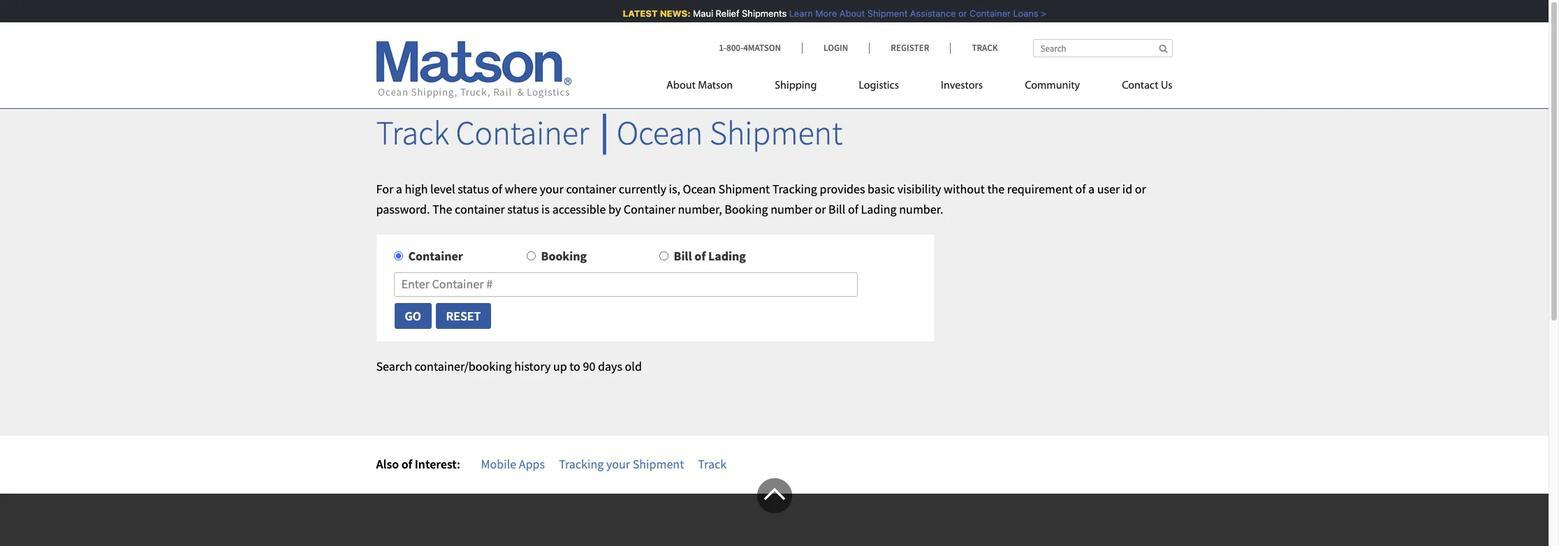 Task type: describe. For each thing, give the bounding box(es) containing it.
1 vertical spatial bill
[[674, 248, 692, 264]]

up
[[553, 358, 567, 375]]

top menu navigation
[[666, 73, 1172, 102]]

1 horizontal spatial your
[[606, 456, 630, 472]]

0 horizontal spatial tracking
[[559, 456, 604, 472]]

community link
[[1004, 73, 1101, 102]]

more
[[811, 8, 832, 19]]

contact us link
[[1101, 73, 1172, 102]]

latest news: maui relief shipments learn more about shipment assistance or container loans >
[[618, 8, 1042, 19]]

│ocean
[[596, 112, 703, 154]]

Container radio
[[394, 252, 403, 261]]

shipments
[[737, 8, 782, 19]]

mobile apps
[[481, 456, 545, 472]]

to
[[569, 358, 580, 375]]

>
[[1036, 8, 1042, 19]]

0 vertical spatial status
[[458, 181, 489, 197]]

bill inside for a high level status of where your container currently is, ocean shipment tracking provides basic visibility without the requirement of a user id or password. the container status is accessible by container number, booking number or bill of lading number.
[[829, 201, 845, 217]]

tracking your shipment link
[[559, 456, 684, 472]]

Enter Container # text field
[[394, 273, 858, 297]]

matson
[[698, 80, 733, 92]]

container left loans
[[965, 8, 1006, 19]]

of left where
[[492, 181, 502, 197]]

shipping link
[[754, 73, 838, 102]]

90
[[583, 358, 595, 375]]

for a high level status of where your container currently is, ocean shipment tracking provides basic visibility without the requirement of a user id or password. the container status is accessible by container number, booking number or bill of lading number.
[[376, 181, 1146, 217]]

assistance
[[905, 8, 951, 19]]

the
[[432, 201, 452, 217]]

history
[[514, 358, 551, 375]]

register
[[891, 42, 929, 54]]

1 vertical spatial or
[[1135, 181, 1146, 197]]

of right "bill of lading" radio
[[695, 248, 706, 264]]

1 vertical spatial status
[[507, 201, 539, 217]]

1 horizontal spatial track link
[[950, 42, 998, 54]]

about matson
[[666, 80, 733, 92]]

search image
[[1159, 44, 1168, 53]]

password.
[[376, 201, 430, 217]]

number
[[771, 201, 812, 217]]

login link
[[802, 42, 869, 54]]

1-
[[719, 42, 726, 54]]

investors
[[941, 80, 983, 92]]

contact
[[1122, 80, 1159, 92]]

0 horizontal spatial track link
[[698, 456, 727, 472]]

container up where
[[456, 112, 589, 154]]

contact us
[[1122, 80, 1172, 92]]

your inside for a high level status of where your container currently is, ocean shipment tracking provides basic visibility without the requirement of a user id or password. the container status is accessible by container number, booking number or bill of lading number.
[[540, 181, 564, 197]]

learn
[[784, 8, 808, 19]]

about inside top menu navigation
[[666, 80, 696, 92]]

0 horizontal spatial container
[[455, 201, 505, 217]]

2 a from the left
[[1088, 181, 1095, 197]]

shipment inside for a high level status of where your container currently is, ocean shipment tracking provides basic visibility without the requirement of a user id or password. the container status is accessible by container number, booking number or bill of lading number.
[[718, 181, 770, 197]]

1-800-4matson link
[[719, 42, 802, 54]]

currently
[[619, 181, 666, 197]]

ocean
[[683, 181, 716, 197]]

container/booking
[[415, 358, 512, 375]]

interest:
[[415, 456, 460, 472]]

us
[[1161, 80, 1172, 92]]

of down provides
[[848, 201, 858, 217]]

the
[[987, 181, 1005, 197]]

by
[[608, 201, 621, 217]]

2 vertical spatial track
[[698, 456, 727, 472]]

tracking your shipment
[[559, 456, 684, 472]]

learn more about shipment assistance or container loans > link
[[784, 8, 1042, 19]]



Task type: locate. For each thing, give the bounding box(es) containing it.
community
[[1025, 80, 1080, 92]]

0 vertical spatial or
[[953, 8, 962, 19]]

0 vertical spatial about
[[835, 8, 860, 19]]

visibility
[[897, 181, 941, 197]]

bill down provides
[[829, 201, 845, 217]]

lading
[[861, 201, 897, 217], [708, 248, 746, 264]]

lading down basic
[[861, 201, 897, 217]]

0 horizontal spatial bill
[[674, 248, 692, 264]]

basic
[[868, 181, 895, 197]]

booking right the booking option
[[541, 248, 587, 264]]

container
[[965, 8, 1006, 19], [456, 112, 589, 154], [624, 201, 675, 217], [408, 248, 463, 264]]

0 horizontal spatial track
[[376, 112, 449, 154]]

lading inside for a high level status of where your container currently is, ocean shipment tracking provides basic visibility without the requirement of a user id or password. the container status is accessible by container number, booking number or bill of lading number.
[[861, 201, 897, 217]]

maui
[[688, 8, 708, 19]]

loans
[[1008, 8, 1033, 19]]

0 vertical spatial container
[[566, 181, 616, 197]]

4matson
[[743, 42, 781, 54]]

logistics link
[[838, 73, 920, 102]]

1 vertical spatial tracking
[[559, 456, 604, 472]]

number,
[[678, 201, 722, 217]]

days
[[598, 358, 622, 375]]

also
[[376, 456, 399, 472]]

a right "for"
[[396, 181, 402, 197]]

of right also
[[401, 456, 412, 472]]

search container/booking history up to 90 days old
[[376, 358, 642, 375]]

booking left number
[[725, 201, 768, 217]]

status
[[458, 181, 489, 197], [507, 201, 539, 217]]

footer
[[0, 478, 1549, 546]]

1 vertical spatial lading
[[708, 248, 746, 264]]

or right assistance
[[953, 8, 962, 19]]

1 horizontal spatial bill
[[829, 201, 845, 217]]

news:
[[655, 8, 686, 19]]

booking
[[725, 201, 768, 217], [541, 248, 587, 264]]

or right id
[[1135, 181, 1146, 197]]

1 horizontal spatial track
[[698, 456, 727, 472]]

container right container option
[[408, 248, 463, 264]]

1 a from the left
[[396, 181, 402, 197]]

1 horizontal spatial or
[[953, 8, 962, 19]]

login
[[824, 42, 848, 54]]

logistics
[[859, 80, 899, 92]]

None search field
[[1033, 39, 1172, 57]]

booking inside for a high level status of where your container currently is, ocean shipment tracking provides basic visibility without the requirement of a user id or password. the container status is accessible by container number, booking number or bill of lading number.
[[725, 201, 768, 217]]

0 horizontal spatial or
[[815, 201, 826, 217]]

relief
[[711, 8, 735, 19]]

is
[[541, 201, 550, 217]]

0 vertical spatial lading
[[861, 201, 897, 217]]

container right the
[[455, 201, 505, 217]]

0 vertical spatial booking
[[725, 201, 768, 217]]

your
[[540, 181, 564, 197], [606, 456, 630, 472]]

mobile
[[481, 456, 516, 472]]

tracking inside for a high level status of where your container currently is, ocean shipment tracking provides basic visibility without the requirement of a user id or password. the container status is accessible by container number, booking number or bill of lading number.
[[772, 181, 817, 197]]

container inside for a high level status of where your container currently is, ocean shipment tracking provides basic visibility without the requirement of a user id or password. the container status is accessible by container number, booking number or bill of lading number.
[[624, 201, 675, 217]]

about right more
[[835, 8, 860, 19]]

search
[[376, 358, 412, 375]]

id
[[1122, 181, 1132, 197]]

or
[[953, 8, 962, 19], [1135, 181, 1146, 197], [815, 201, 826, 217]]

2 vertical spatial or
[[815, 201, 826, 217]]

bill of lading
[[674, 248, 746, 264]]

is,
[[669, 181, 680, 197]]

0 horizontal spatial lading
[[708, 248, 746, 264]]

1 horizontal spatial lading
[[861, 201, 897, 217]]

accessible
[[552, 201, 606, 217]]

provides
[[820, 181, 865, 197]]

1 vertical spatial container
[[455, 201, 505, 217]]

1 vertical spatial track
[[376, 112, 449, 154]]

2 horizontal spatial track
[[972, 42, 998, 54]]

of left "user"
[[1075, 181, 1086, 197]]

or right number
[[815, 201, 826, 217]]

also of interest:
[[376, 456, 460, 472]]

register link
[[869, 42, 950, 54]]

Booking radio
[[526, 252, 535, 261]]

container down currently
[[624, 201, 675, 217]]

high
[[405, 181, 428, 197]]

a
[[396, 181, 402, 197], [1088, 181, 1095, 197]]

where
[[505, 181, 537, 197]]

about matson link
[[666, 73, 754, 102]]

Bill of Lading radio
[[659, 252, 668, 261]]

track container │ocean shipment
[[376, 112, 843, 154]]

lading down the number,
[[708, 248, 746, 264]]

about
[[835, 8, 860, 19], [666, 80, 696, 92]]

for
[[376, 181, 393, 197]]

0 vertical spatial bill
[[829, 201, 845, 217]]

investors link
[[920, 73, 1004, 102]]

1 horizontal spatial status
[[507, 201, 539, 217]]

1 horizontal spatial about
[[835, 8, 860, 19]]

tracking right the apps
[[559, 456, 604, 472]]

0 horizontal spatial booking
[[541, 248, 587, 264]]

shipment
[[863, 8, 903, 19], [710, 112, 843, 154], [718, 181, 770, 197], [633, 456, 684, 472]]

1 vertical spatial booking
[[541, 248, 587, 264]]

800-
[[726, 42, 743, 54]]

blue matson logo with ocean, shipping, truck, rail and logistics written beneath it. image
[[376, 41, 572, 98]]

tracking up number
[[772, 181, 817, 197]]

0 vertical spatial track link
[[950, 42, 998, 54]]

container up 'accessible'
[[566, 181, 616, 197]]

status down where
[[507, 201, 539, 217]]

container
[[566, 181, 616, 197], [455, 201, 505, 217]]

latest
[[618, 8, 653, 19]]

0 horizontal spatial status
[[458, 181, 489, 197]]

0 horizontal spatial your
[[540, 181, 564, 197]]

1 horizontal spatial booking
[[725, 201, 768, 217]]

backtop image
[[757, 478, 792, 513]]

1 vertical spatial track link
[[698, 456, 727, 472]]

0 vertical spatial your
[[540, 181, 564, 197]]

tracking
[[772, 181, 817, 197], [559, 456, 604, 472]]

of
[[492, 181, 502, 197], [1075, 181, 1086, 197], [848, 201, 858, 217], [695, 248, 706, 264], [401, 456, 412, 472]]

1 vertical spatial about
[[666, 80, 696, 92]]

shipping
[[775, 80, 817, 92]]

without
[[944, 181, 985, 197]]

0 horizontal spatial a
[[396, 181, 402, 197]]

level
[[430, 181, 455, 197]]

status right 'level'
[[458, 181, 489, 197]]

0 vertical spatial track
[[972, 42, 998, 54]]

track
[[972, 42, 998, 54], [376, 112, 449, 154], [698, 456, 727, 472]]

user
[[1097, 181, 1120, 197]]

bill
[[829, 201, 845, 217], [674, 248, 692, 264]]

1 horizontal spatial a
[[1088, 181, 1095, 197]]

requirement
[[1007, 181, 1073, 197]]

1 vertical spatial your
[[606, 456, 630, 472]]

2 horizontal spatial or
[[1135, 181, 1146, 197]]

1-800-4matson
[[719, 42, 781, 54]]

about left the matson
[[666, 80, 696, 92]]

apps
[[519, 456, 545, 472]]

a left "user"
[[1088, 181, 1095, 197]]

old
[[625, 358, 642, 375]]

0 vertical spatial tracking
[[772, 181, 817, 197]]

number.
[[899, 201, 943, 217]]

mobile apps link
[[481, 456, 545, 472]]

1 horizontal spatial container
[[566, 181, 616, 197]]

None button
[[394, 302, 432, 330], [435, 302, 492, 330], [394, 302, 432, 330], [435, 302, 492, 330]]

track link
[[950, 42, 998, 54], [698, 456, 727, 472]]

Search search field
[[1033, 39, 1172, 57]]

1 horizontal spatial tracking
[[772, 181, 817, 197]]

bill right "bill of lading" radio
[[674, 248, 692, 264]]

0 horizontal spatial about
[[666, 80, 696, 92]]



Task type: vqa. For each thing, say whether or not it's contained in the screenshot.
Shipping Routes link
no



